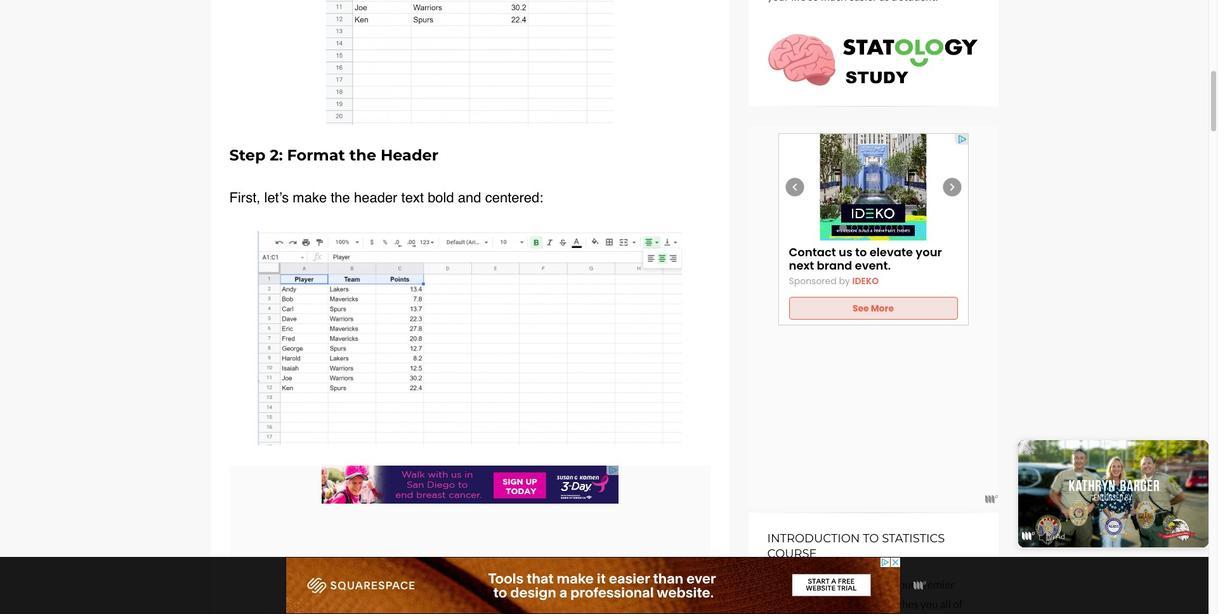 Task type: locate. For each thing, give the bounding box(es) containing it.
introduction up video
[[768, 578, 829, 591]]

introduction for introduction to statistics course
[[768, 532, 860, 546]]

2:
[[270, 146, 283, 164]]

1 introduction from the top
[[768, 532, 860, 546]]

introduction inside introduction to statistics course
[[768, 532, 860, 546]]

centered:
[[485, 190, 544, 206]]

that
[[861, 598, 880, 611]]

first, let's make the header text bold and centered:
[[229, 190, 544, 206]]

all
[[940, 598, 951, 611]]

1 vertical spatial statistics
[[843, 578, 888, 591]]

1 vertical spatial to
[[863, 532, 879, 546]]

advertisement element
[[1019, 440, 1209, 548], [321, 466, 618, 504], [285, 557, 901, 614]]

to up is our premier online video course that teaches you all o
[[863, 532, 879, 546]]

step
[[229, 146, 266, 164]]

event.
[[855, 258, 891, 274]]

to right us
[[856, 244, 867, 260]]

let's
[[264, 190, 289, 206]]

1 vertical spatial introduction
[[768, 578, 829, 591]]

the up header
[[350, 146, 376, 164]]

first,
[[229, 190, 260, 206]]

1 vertical spatial the
[[331, 190, 350, 206]]

introduction up course
[[768, 532, 860, 546]]

statistics up the our
[[882, 532, 945, 546]]

statistics
[[882, 532, 945, 546], [843, 578, 888, 591]]

0 vertical spatial the
[[350, 146, 376, 164]]

by
[[839, 275, 850, 288]]

to
[[856, 244, 867, 260], [863, 532, 879, 546], [831, 578, 841, 591]]

the for make
[[331, 190, 350, 206]]

0 vertical spatial to
[[856, 244, 867, 260]]

2 vertical spatial to
[[831, 578, 841, 591]]

statology study image
[[768, 27, 980, 88]]

2 introduction from the top
[[768, 578, 829, 591]]

more
[[871, 302, 894, 315]]

ideko
[[853, 275, 879, 288]]

our
[[899, 578, 915, 591]]

introduction
[[768, 532, 860, 546], [768, 578, 829, 591]]

0 vertical spatial statistics
[[882, 532, 945, 546]]

0 vertical spatial introduction
[[768, 532, 860, 546]]

the
[[350, 146, 376, 164], [331, 190, 350, 206]]

sponsored
[[789, 275, 837, 288]]

see
[[853, 302, 869, 315]]

the right make
[[331, 190, 350, 206]]

statistics inside introduction to statistics course
[[882, 532, 945, 546]]

you
[[921, 598, 938, 611]]

online
[[768, 598, 797, 611]]

header
[[381, 146, 439, 164]]

course
[[768, 547, 817, 561]]

to for introduction to statistics
[[831, 578, 841, 591]]

to up course
[[831, 578, 841, 591]]

to inside contact us to elevate your next brand event. sponsored by ideko
[[856, 244, 867, 260]]

statistics up that
[[843, 578, 888, 591]]

elevate
[[870, 244, 913, 260]]

to inside introduction to statistics course
[[863, 532, 879, 546]]



Task type: describe. For each thing, give the bounding box(es) containing it.
to for introduction to statistics course
[[863, 532, 879, 546]]

introduction for introduction to statistics
[[768, 578, 829, 591]]

step 2: format the header
[[229, 146, 439, 164]]

teaches
[[882, 598, 919, 611]]

format
[[287, 146, 345, 164]]

introduction to statistics course
[[768, 532, 945, 561]]

contact us to elevate your next brand event. sponsored by ideko
[[789, 244, 942, 288]]

video
[[799, 598, 825, 611]]

introduction to statistics
[[768, 578, 888, 591]]

your
[[916, 244, 942, 260]]

contact
[[789, 244, 836, 260]]

the for format
[[350, 146, 376, 164]]

is our premier online video course that teaches you all o
[[768, 578, 973, 614]]

make
[[293, 190, 327, 206]]

text
[[401, 190, 424, 206]]

see more
[[853, 302, 894, 315]]

next
[[789, 258, 814, 274]]

us
[[839, 244, 853, 260]]

course
[[827, 598, 859, 611]]

contact us to elevate your next brand event. link
[[789, 244, 942, 274]]

bold
[[428, 190, 454, 206]]

statistics for introduction to statistics course
[[882, 532, 945, 546]]

brand
[[817, 258, 853, 274]]

is
[[890, 578, 897, 591]]

header
[[354, 190, 398, 206]]

premier
[[918, 578, 955, 591]]

and
[[458, 190, 481, 206]]

statistics for introduction to statistics
[[843, 578, 888, 591]]



Task type: vqa. For each thing, say whether or not it's contained in the screenshot.
STATOLOGY STUDY image
yes



